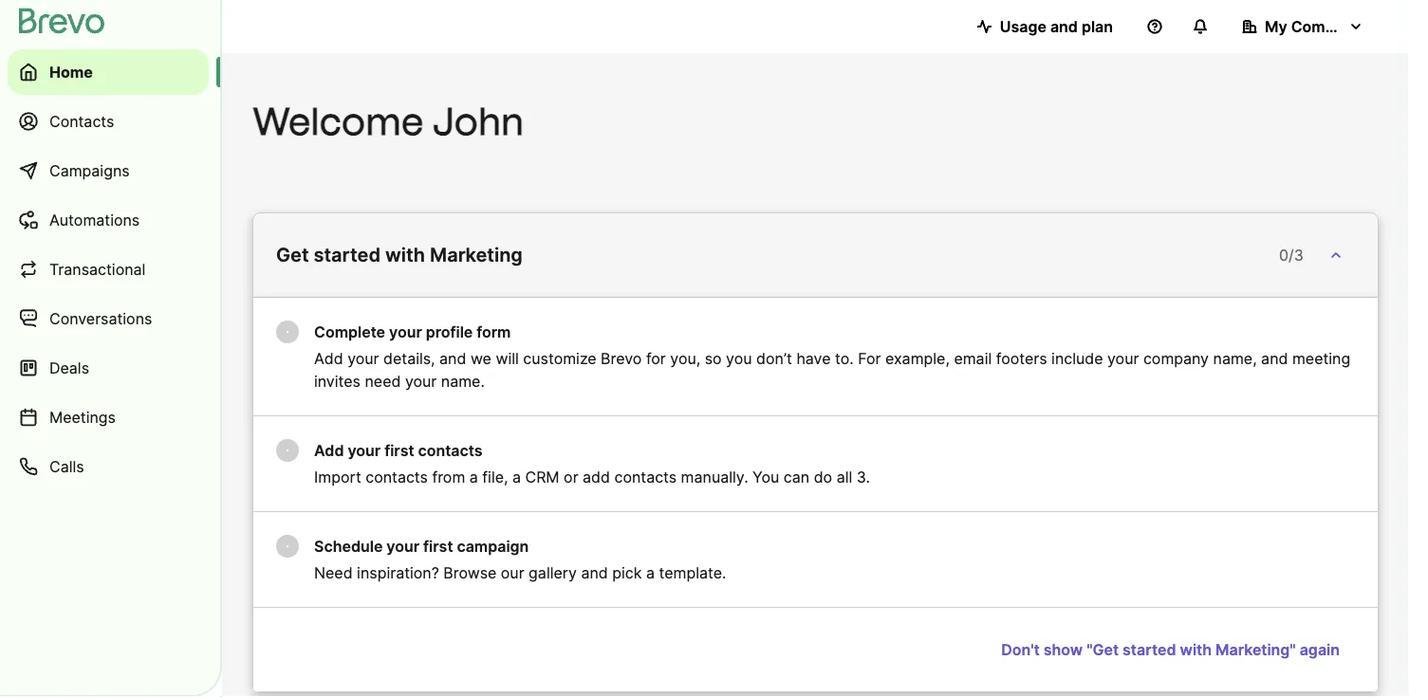 Task type: describe. For each thing, give the bounding box(es) containing it.
0
[[1279, 246, 1289, 264]]

your down complete
[[348, 349, 379, 368]]

welcome john
[[252, 99, 524, 144]]

a inside schedule your first campaign need inspiration? browse our gallery and pick a template.
[[646, 564, 655, 582]]

you
[[726, 349, 752, 368]]

schedule
[[314, 537, 383, 556]]

show
[[1044, 641, 1083, 659]]

contacts up from
[[418, 441, 483, 460]]

meeting
[[1293, 349, 1351, 368]]

again
[[1300, 641, 1340, 659]]

crm
[[525, 468, 560, 486]]

first for contacts
[[385, 441, 414, 460]]

don't
[[757, 349, 792, 368]]

your inside add your first contacts import contacts from a file, a crm or add contacts manually. you can do all 3.
[[348, 441, 381, 460]]

include
[[1052, 349, 1103, 368]]

don't show "get started with marketing" again button
[[986, 631, 1355, 669]]

contacts right add
[[615, 468, 677, 486]]

marketing
[[430, 243, 523, 267]]

file,
[[482, 468, 508, 486]]

example,
[[885, 349, 950, 368]]

your inside schedule your first campaign need inspiration? browse our gallery and pick a template.
[[387, 537, 420, 556]]

brevo
[[601, 349, 642, 368]]

transactional
[[49, 260, 146, 279]]

customize
[[523, 349, 597, 368]]

add
[[583, 468, 610, 486]]

0 / 3
[[1279, 246, 1304, 264]]

add inside the complete your profile form add your details, and we will customize brevo for you, so you don't have to. for example, email footers include your company name, and meeting invites need your name.
[[314, 349, 343, 368]]

automations
[[49, 211, 140, 229]]

so
[[705, 349, 722, 368]]

campaign
[[457, 537, 529, 556]]

inspiration?
[[357, 564, 439, 582]]

deals link
[[8, 345, 209, 391]]

your right include
[[1108, 349, 1139, 368]]

0 horizontal spatial a
[[470, 468, 478, 486]]

usage
[[1000, 17, 1047, 36]]

3.
[[857, 468, 870, 486]]

gallery
[[529, 564, 577, 582]]

1 horizontal spatial a
[[513, 468, 521, 486]]

first for campaign
[[423, 537, 453, 556]]

conversations link
[[8, 296, 209, 342]]

from
[[432, 468, 465, 486]]

campaigns link
[[8, 148, 209, 194]]

or
[[564, 468, 579, 486]]

home
[[49, 63, 93, 81]]

and inside schedule your first campaign need inspiration? browse our gallery and pick a template.
[[581, 564, 608, 582]]

company
[[1144, 349, 1209, 368]]

contacts link
[[8, 99, 209, 144]]

pick
[[612, 564, 642, 582]]

company
[[1292, 17, 1362, 36]]

meetings link
[[8, 395, 209, 440]]

automations link
[[8, 197, 209, 243]]

my company
[[1265, 17, 1362, 36]]

and right name,
[[1262, 349, 1288, 368]]

details,
[[384, 349, 435, 368]]

/
[[1289, 246, 1294, 264]]

conversations
[[49, 309, 152, 328]]

form
[[477, 323, 511, 341]]

template.
[[659, 564, 727, 582]]

marketing"
[[1216, 641, 1296, 659]]

have
[[797, 349, 831, 368]]

add your first contacts import contacts from a file, a crm or add contacts manually. you can do all 3.
[[314, 441, 870, 486]]

get
[[276, 243, 309, 267]]

need
[[365, 372, 401, 391]]



Task type: vqa. For each thing, say whether or not it's contained in the screenshot.


Task type: locate. For each thing, give the bounding box(es) containing it.
contacts
[[418, 441, 483, 460], [366, 468, 428, 486], [615, 468, 677, 486]]

1 horizontal spatial started
[[1123, 641, 1177, 659]]

add up import
[[314, 441, 344, 460]]

your up details,
[[389, 323, 422, 341]]

2 add from the top
[[314, 441, 344, 460]]

1 vertical spatial started
[[1123, 641, 1177, 659]]

complete your profile form add your details, and we will customize brevo for you, so you don't have to. for example, email footers include your company name, and meeting invites need your name.
[[314, 323, 1351, 391]]

add inside add your first contacts import contacts from a file, a crm or add contacts manually. you can do all 3.
[[314, 441, 344, 460]]

john
[[433, 99, 524, 144]]

1 vertical spatial first
[[423, 537, 453, 556]]

and
[[1051, 17, 1078, 36], [440, 349, 466, 368], [1262, 349, 1288, 368], [581, 564, 608, 582]]

footers
[[996, 349, 1047, 368]]

complete
[[314, 323, 385, 341]]

we
[[471, 349, 492, 368]]

to.
[[835, 349, 854, 368]]

import
[[314, 468, 361, 486]]

meetings
[[49, 408, 116, 427]]

a right file,
[[513, 468, 521, 486]]

a
[[470, 468, 478, 486], [513, 468, 521, 486], [646, 564, 655, 582]]

your up inspiration?
[[387, 537, 420, 556]]

1 vertical spatial with
[[1180, 641, 1212, 659]]

and left plan
[[1051, 17, 1078, 36]]

with left marketing"
[[1180, 641, 1212, 659]]

invites
[[314, 372, 361, 391]]

deals
[[49, 359, 89, 377]]

you
[[753, 468, 780, 486]]

0 horizontal spatial first
[[385, 441, 414, 460]]

don't show "get started with marketing" again
[[1002, 641, 1340, 659]]

add up invites
[[314, 349, 343, 368]]

first up browse on the left bottom
[[423, 537, 453, 556]]

can
[[784, 468, 810, 486]]

first
[[385, 441, 414, 460], [423, 537, 453, 556]]

calls link
[[8, 444, 209, 490]]

2 horizontal spatial a
[[646, 564, 655, 582]]

email
[[954, 349, 992, 368]]

profile
[[426, 323, 473, 341]]

1 add from the top
[[314, 349, 343, 368]]

plan
[[1082, 17, 1113, 36]]

0 vertical spatial started
[[314, 243, 381, 267]]

for
[[858, 349, 881, 368]]

and up name.
[[440, 349, 466, 368]]

0 vertical spatial with
[[385, 243, 425, 267]]

will
[[496, 349, 519, 368]]

need
[[314, 564, 353, 582]]

started right get
[[314, 243, 381, 267]]

get started with marketing
[[276, 243, 523, 267]]

for
[[646, 349, 666, 368]]

0 vertical spatial add
[[314, 349, 343, 368]]

usage and plan button
[[962, 8, 1129, 46]]

calls
[[49, 457, 84, 476]]

3
[[1294, 246, 1304, 264]]

browse
[[444, 564, 497, 582]]

with inside button
[[1180, 641, 1212, 659]]

you,
[[670, 349, 701, 368]]

my
[[1265, 17, 1288, 36]]

schedule your first campaign need inspiration? browse our gallery and pick a template.
[[314, 537, 727, 582]]

with left marketing
[[385, 243, 425, 267]]

first inside schedule your first campaign need inspiration? browse our gallery and pick a template.
[[423, 537, 453, 556]]

campaigns
[[49, 161, 130, 180]]

0 horizontal spatial with
[[385, 243, 425, 267]]

started inside button
[[1123, 641, 1177, 659]]

transactional link
[[8, 247, 209, 292]]

"get
[[1087, 641, 1119, 659]]

manually.
[[681, 468, 749, 486]]

contacts left from
[[366, 468, 428, 486]]

1 vertical spatial add
[[314, 441, 344, 460]]

don't
[[1002, 641, 1040, 659]]

name,
[[1214, 349, 1257, 368]]

welcome
[[252, 99, 424, 144]]

with
[[385, 243, 425, 267], [1180, 641, 1212, 659]]

add
[[314, 349, 343, 368], [314, 441, 344, 460]]

1 horizontal spatial first
[[423, 537, 453, 556]]

our
[[501, 564, 525, 582]]

a left file,
[[470, 468, 478, 486]]

1 horizontal spatial with
[[1180, 641, 1212, 659]]

your down details,
[[405, 372, 437, 391]]

my company button
[[1227, 8, 1379, 46]]

home link
[[8, 49, 209, 95]]

0 horizontal spatial started
[[314, 243, 381, 267]]

and inside 'button'
[[1051, 17, 1078, 36]]

and left pick
[[581, 564, 608, 582]]

first down need
[[385, 441, 414, 460]]

started
[[314, 243, 381, 267], [1123, 641, 1177, 659]]

first inside add your first contacts import contacts from a file, a crm or add contacts manually. you can do all 3.
[[385, 441, 414, 460]]

your
[[389, 323, 422, 341], [348, 349, 379, 368], [1108, 349, 1139, 368], [405, 372, 437, 391], [348, 441, 381, 460], [387, 537, 420, 556]]

all
[[837, 468, 853, 486]]

a right pick
[[646, 564, 655, 582]]

do
[[814, 468, 833, 486]]

your up import
[[348, 441, 381, 460]]

0 vertical spatial first
[[385, 441, 414, 460]]

name.
[[441, 372, 485, 391]]

usage and plan
[[1000, 17, 1113, 36]]

started right "get
[[1123, 641, 1177, 659]]

contacts
[[49, 112, 114, 131]]



